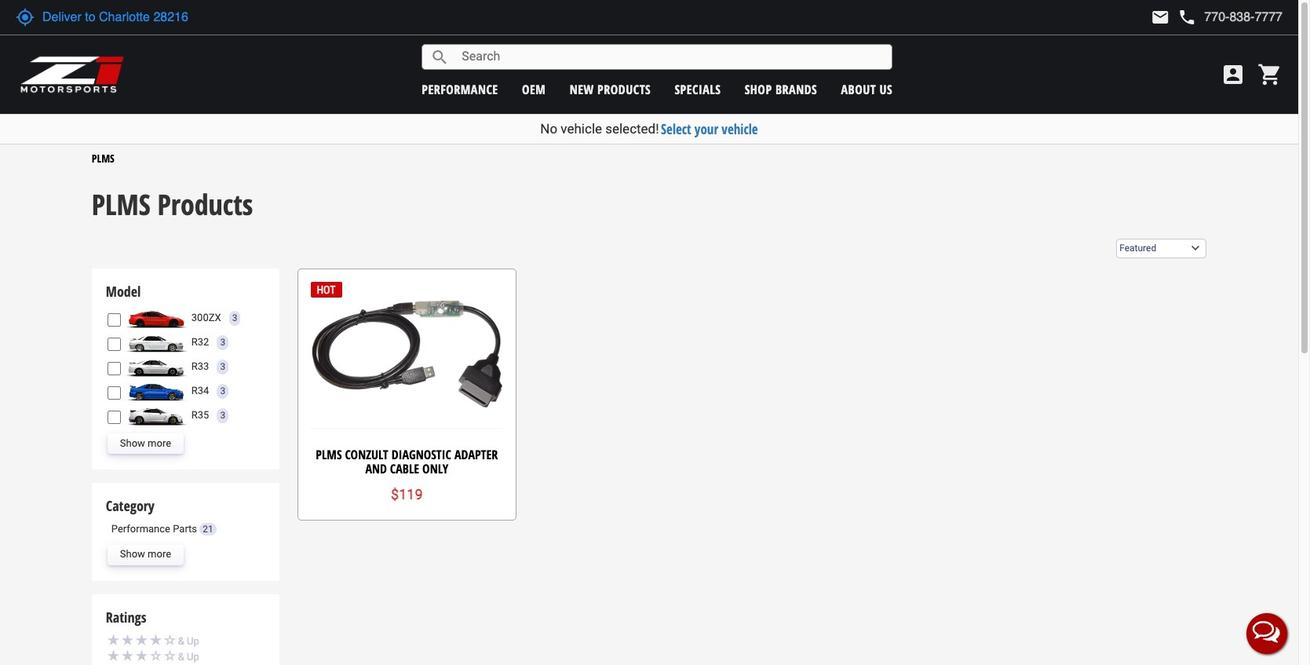 Task type: locate. For each thing, give the bounding box(es) containing it.
3 right 'r34'
[[220, 385, 226, 396]]

specials
[[675, 80, 721, 98]]

nissan r35 gtr gt-r awd twin turbo 2009 2010 2011 2012 2013 2014 2015 2016 2017 2018 2019 2020 vr38dett z1 motorsports image
[[125, 405, 188, 426]]

shop
[[745, 80, 772, 98]]

&
[[178, 635, 184, 647], [178, 651, 184, 662]]

only
[[423, 460, 448, 477]]

account_box link
[[1217, 62, 1250, 87]]

new products
[[570, 80, 651, 98]]

show more button for category
[[107, 545, 184, 565]]

2 show from the top
[[120, 548, 145, 560]]

1 show more button from the top
[[107, 434, 184, 454]]

1 show more from the top
[[120, 437, 171, 449]]

0 vertical spatial show more button
[[107, 434, 184, 454]]

2 & from the top
[[178, 651, 184, 662]]

plms for plms products
[[92, 185, 150, 224]]

adapter
[[455, 446, 498, 463]]

plms inside plms conzult diagnostic adapter and cable only
[[316, 446, 342, 463]]

more for model
[[148, 437, 171, 449]]

& inside 4 & up "element"
[[178, 635, 184, 647]]

category
[[106, 496, 155, 515]]

0 vertical spatial up
[[187, 635, 199, 647]]

& up
[[178, 635, 199, 647], [178, 651, 199, 662]]

us
[[880, 80, 893, 98]]

vehicle inside no vehicle selected! select your vehicle
[[561, 121, 602, 137]]

3
[[232, 312, 237, 323], [220, 337, 226, 348], [220, 361, 226, 372], [220, 385, 226, 396], [220, 410, 226, 421]]

search
[[430, 48, 449, 66]]

oem
[[522, 80, 546, 98]]

2 more from the top
[[148, 548, 171, 560]]

z1 motorsports logo image
[[20, 55, 125, 94]]

3 for r35
[[220, 410, 226, 421]]

account_box
[[1221, 62, 1246, 87]]

show more down performance
[[120, 548, 171, 560]]

show more
[[120, 437, 171, 449], [120, 548, 171, 560]]

conzult
[[345, 446, 389, 463]]

show more button down nissan r35 gtr gt-r awd twin turbo 2009 2010 2011 2012 2013 2014 2015 2016 2017 2018 2019 2020 vr38dett z1 motorsports image
[[107, 434, 184, 454]]

& down 4 & up "element"
[[178, 651, 184, 662]]

0 vertical spatial show
[[120, 437, 145, 449]]

3 right the r33 on the bottom left
[[220, 361, 226, 372]]

up inside 'element'
[[187, 651, 199, 662]]

1 more from the top
[[148, 437, 171, 449]]

performance link
[[422, 80, 498, 98]]

1 vertical spatial & up
[[178, 651, 199, 662]]

brands
[[776, 80, 818, 98]]

plms for plms conzult diagnostic adapter and cable only
[[316, 446, 342, 463]]

1 vertical spatial show
[[120, 548, 145, 560]]

plms for plms link
[[92, 151, 115, 166]]

phone link
[[1178, 8, 1283, 27]]

nissan 300zx z32 1990 1991 1992 1993 1994 1995 1996 vg30dett vg30de twin turbo non turbo z1 motorsports image
[[125, 308, 188, 328]]

2 up from the top
[[187, 651, 199, 662]]

specials link
[[675, 80, 721, 98]]

show down performance
[[120, 548, 145, 560]]

1 vertical spatial plms
[[92, 185, 150, 224]]

2 show more from the top
[[120, 548, 171, 560]]

about
[[841, 80, 876, 98]]

show more button down performance
[[107, 545, 184, 565]]

parts
[[173, 523, 197, 535]]

None checkbox
[[107, 313, 121, 326], [107, 362, 121, 375], [107, 386, 121, 400], [107, 411, 121, 424], [107, 313, 121, 326], [107, 362, 121, 375], [107, 386, 121, 400], [107, 411, 121, 424]]

0 horizontal spatial vehicle
[[561, 121, 602, 137]]

1 & from the top
[[178, 635, 184, 647]]

& for 3 & up 'element'
[[178, 651, 184, 662]]

& inside 3 & up 'element'
[[178, 651, 184, 662]]

1 vertical spatial more
[[148, 548, 171, 560]]

show more down nissan r35 gtr gt-r awd twin turbo 2009 2010 2011 2012 2013 2014 2015 2016 2017 2018 2019 2020 vr38dett z1 motorsports image
[[120, 437, 171, 449]]

1 vertical spatial up
[[187, 651, 199, 662]]

1 vertical spatial show more
[[120, 548, 171, 560]]

0 vertical spatial show more
[[120, 437, 171, 449]]

3 for 300zx
[[232, 312, 237, 323]]

plms products
[[92, 185, 253, 224]]

more
[[148, 437, 171, 449], [148, 548, 171, 560]]

Search search field
[[449, 45, 892, 69]]

1 vertical spatial show more button
[[107, 545, 184, 565]]

& up down 4 & up "element"
[[178, 651, 199, 662]]

up
[[187, 635, 199, 647], [187, 651, 199, 662]]

show more button
[[107, 434, 184, 454], [107, 545, 184, 565]]

2 & up from the top
[[178, 651, 199, 662]]

1 up from the top
[[187, 635, 199, 647]]

3 for r34
[[220, 385, 226, 396]]

shopping_cart
[[1258, 62, 1283, 87]]

0 vertical spatial & up
[[178, 635, 199, 647]]

more for category
[[148, 548, 171, 560]]

mail
[[1151, 8, 1170, 27]]

3 right r32
[[220, 337, 226, 348]]

more down performance
[[148, 548, 171, 560]]

nissan skyline coupe sedan r33 gtr gt-r bcnr33 enr33 enr33 gts-t gtst gts awd attesa 1995 1996 1997 1998 rb20det rb25de image
[[125, 357, 188, 377]]

& up up 3 & up 'element'
[[178, 635, 199, 647]]

& up inside 'element'
[[178, 651, 199, 662]]

2 vertical spatial plms
[[316, 446, 342, 463]]

1 show from the top
[[120, 437, 145, 449]]

no vehicle selected! select your vehicle
[[541, 120, 758, 138]]

diagnostic
[[392, 446, 451, 463]]

about us
[[841, 80, 893, 98]]

3 right 300zx
[[232, 312, 237, 323]]

None checkbox
[[107, 337, 121, 351]]

vehicle right no
[[561, 121, 602, 137]]

3 for r32
[[220, 337, 226, 348]]

show down nissan r35 gtr gt-r awd twin turbo 2009 2010 2011 2012 2013 2014 2015 2016 2017 2018 2019 2020 vr38dett z1 motorsports image
[[120, 437, 145, 449]]

up down 4 & up "element"
[[187, 651, 199, 662]]

my_location
[[16, 8, 35, 27]]

plms
[[92, 151, 115, 166], [92, 185, 150, 224], [316, 446, 342, 463]]

shop brands
[[745, 80, 818, 98]]

1 & up from the top
[[178, 635, 199, 647]]

shop brands link
[[745, 80, 818, 98]]

0 vertical spatial plms
[[92, 151, 115, 166]]

more down nissan r35 gtr gt-r awd twin turbo 2009 2010 2011 2012 2013 2014 2015 2016 2017 2018 2019 2020 vr38dett z1 motorsports image
[[148, 437, 171, 449]]

300zx
[[191, 312, 221, 324]]

1 vertical spatial &
[[178, 651, 184, 662]]

0 vertical spatial &
[[178, 635, 184, 647]]

vehicle right your on the top of page
[[722, 120, 758, 138]]

show
[[120, 437, 145, 449], [120, 548, 145, 560]]

21
[[203, 524, 213, 535]]

performance
[[111, 523, 170, 535]]

3 right r35 on the left
[[220, 410, 226, 421]]

up up 3 & up 'element'
[[187, 635, 199, 647]]

vehicle
[[722, 120, 758, 138], [561, 121, 602, 137]]

0 vertical spatial more
[[148, 437, 171, 449]]

up inside "element"
[[187, 635, 199, 647]]

& up inside "element"
[[178, 635, 199, 647]]

& up 3 & up 'element'
[[178, 635, 184, 647]]

2 show more button from the top
[[107, 545, 184, 565]]



Task type: describe. For each thing, give the bounding box(es) containing it.
performance
[[422, 80, 498, 98]]

plms conzult diagnostic adapter and cable only
[[316, 446, 498, 477]]

mail link
[[1151, 8, 1170, 27]]

and
[[365, 460, 387, 477]]

3 & up element
[[107, 648, 264, 665]]

show more button for model
[[107, 434, 184, 454]]

show more for model
[[120, 437, 171, 449]]

select your vehicle link
[[661, 120, 758, 138]]

new products link
[[570, 80, 651, 98]]

r35
[[191, 409, 209, 421]]

r34
[[191, 385, 209, 397]]

r33
[[191, 360, 209, 372]]

phone
[[1178, 8, 1197, 27]]

cable
[[390, 460, 419, 477]]

ratings
[[106, 607, 146, 626]]

up for 4 & up "element"
[[187, 635, 199, 647]]

shopping_cart link
[[1254, 62, 1283, 87]]

new
[[570, 80, 594, 98]]

& up for 4 & up "element"
[[178, 635, 199, 647]]

show for model
[[120, 437, 145, 449]]

& for 4 & up "element"
[[178, 635, 184, 647]]

your
[[695, 120, 719, 138]]

select
[[661, 120, 691, 138]]

3 for r33
[[220, 361, 226, 372]]

show more for category
[[120, 548, 171, 560]]

mail phone
[[1151, 8, 1197, 27]]

r32
[[191, 336, 209, 348]]

products
[[157, 185, 253, 224]]

& up for 3 & up 'element'
[[178, 651, 199, 662]]

4 & up element
[[107, 632, 264, 649]]

1 horizontal spatial vehicle
[[722, 120, 758, 138]]

$119
[[391, 486, 423, 503]]

nissan skyline coupe sedan r32 gtr gt-r bnr32 hcr32 hnr32 er32 hr32 fr32 gts-4 gts4 gts-t gtst gts image
[[125, 332, 188, 353]]

nissan skyline coupe sedan r34 gtr gt-r bnr34 gts-t gtst gts awd attesa 1999 2000 2001 2002 rb20det rb25de rb25det rb26dett z1 motorsports image
[[125, 381, 188, 401]]

selected!
[[606, 121, 659, 137]]

up for 3 & up 'element'
[[187, 651, 199, 662]]

products
[[598, 80, 651, 98]]

no
[[541, 121, 558, 137]]

about us link
[[841, 80, 893, 98]]

oem link
[[522, 80, 546, 98]]

model
[[106, 282, 141, 301]]

category performance parts 21
[[106, 496, 213, 535]]

show for category
[[120, 548, 145, 560]]

plms link
[[92, 151, 115, 166]]



Task type: vqa. For each thing, say whether or not it's contained in the screenshot.
& Up
yes



